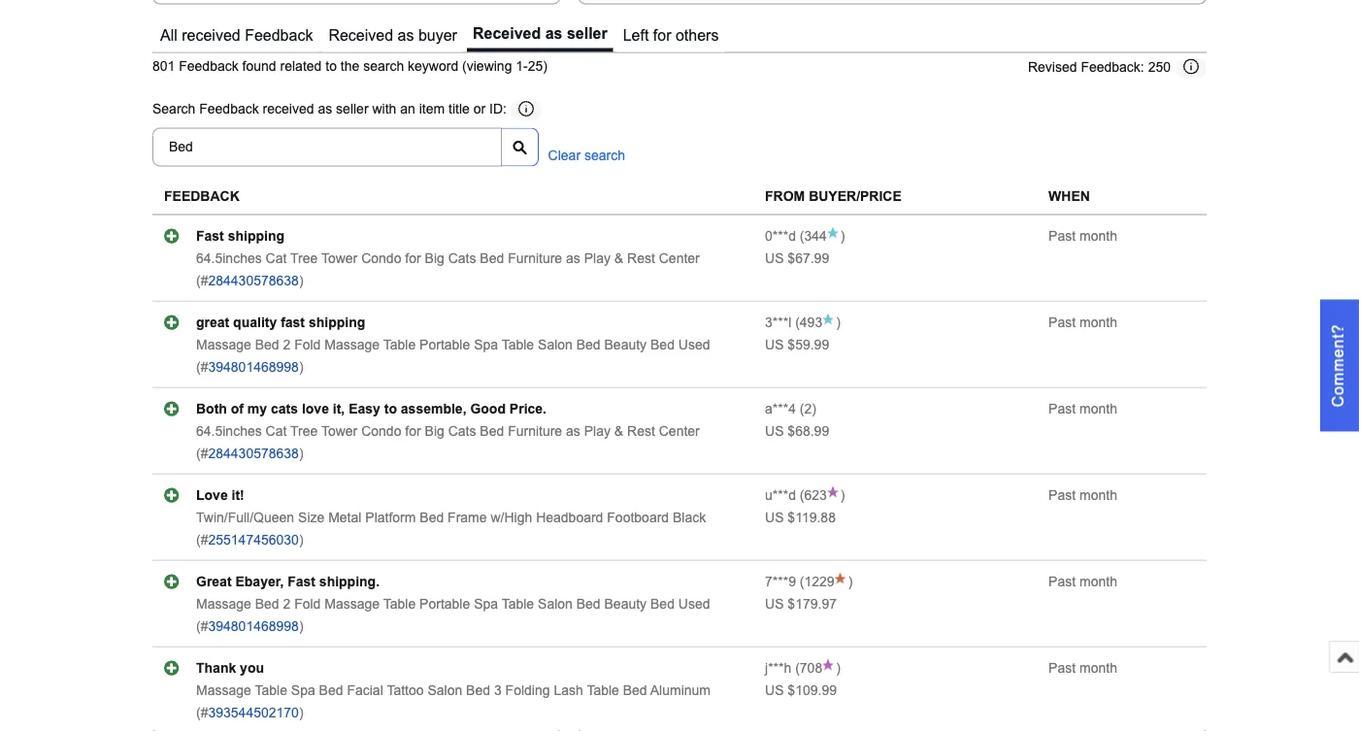 Task type: describe. For each thing, give the bounding box(es) containing it.
0 horizontal spatial seller
[[336, 102, 369, 117]]

it!
[[232, 488, 245, 503]]

massage table spa bed facial tattoo salon bed 3 folding lash table bed aluminum (#
[[196, 683, 711, 720]]

play for us $67.99
[[584, 251, 611, 266]]

us for 0***d
[[765, 251, 784, 266]]

tree for shipping
[[290, 251, 318, 266]]

1 horizontal spatial received
[[263, 102, 314, 117]]

past for $59.99
[[1049, 315, 1076, 330]]

buyer/price
[[809, 189, 902, 204]]

left for others button
[[617, 20, 725, 52]]

fast shipping
[[196, 228, 285, 243]]

fold for fast
[[294, 337, 321, 352]]

past month element for $109.99
[[1049, 661, 1118, 676]]

( inside a***4 ( 2 ) us $68.99
[[800, 401, 805, 416]]

love it!
[[196, 488, 245, 503]]

lash
[[554, 683, 583, 698]]

1 vertical spatial to
[[384, 401, 397, 416]]

a***4
[[765, 401, 796, 416]]

past for $119.88
[[1049, 488, 1076, 503]]

708
[[800, 661, 823, 676]]

& for us $67.99
[[615, 251, 624, 266]]

the
[[341, 59, 360, 74]]

cat for shipping
[[266, 251, 287, 266]]

( 623
[[796, 488, 827, 503]]

good
[[470, 401, 506, 416]]

it,
[[333, 401, 345, 416]]

used for us $179.97
[[679, 596, 710, 611]]

cat for of
[[266, 424, 287, 439]]

ebayer,
[[235, 574, 284, 589]]

an
[[400, 102, 415, 117]]

a***4 ( 2 ) us $68.99
[[765, 401, 829, 439]]

1229
[[805, 574, 835, 589]]

us for 3***l
[[765, 337, 784, 352]]

search feedback received as seller with an item title or id:
[[152, 102, 507, 117]]

( for 493
[[795, 315, 800, 330]]

massage for thank you
[[196, 683, 251, 698]]

quality
[[233, 315, 277, 330]]

received as seller button
[[467, 20, 613, 52]]

month for $59.99
[[1080, 315, 1118, 330]]

feedback:
[[1081, 60, 1145, 75]]

cats for both of my cats love it, easy to assemble, good price.
[[448, 424, 476, 439]]

folding
[[506, 683, 550, 698]]

fast shipping element
[[196, 228, 285, 243]]

revised feedback: 250
[[1028, 60, 1171, 75]]

facial
[[347, 683, 383, 698]]

( for 1229
[[800, 574, 805, 589]]

assemble,
[[401, 401, 467, 416]]

feedback for received
[[199, 102, 259, 117]]

for for 0***d
[[405, 251, 421, 266]]

( for 708
[[795, 661, 800, 676]]

3 past month element from the top
[[1049, 401, 1118, 416]]

feedback element
[[164, 189, 240, 204]]

footboard
[[607, 510, 669, 525]]

cats
[[271, 401, 298, 416]]

comment? link
[[1321, 300, 1360, 432]]

used for us $59.99
[[679, 337, 710, 352]]

comment?
[[1330, 324, 1347, 407]]

w/high
[[491, 510, 532, 525]]

us for 7***9
[[765, 596, 784, 611]]

( 344
[[796, 228, 827, 243]]

past month for us $59.99
[[1049, 315, 1118, 330]]

tower for of
[[321, 424, 358, 439]]

spa for shipping.
[[474, 596, 498, 611]]

left for others
[[623, 27, 719, 44]]

284430578638 ) for shipping
[[208, 273, 304, 288]]

metal
[[328, 510, 362, 525]]

64.5inches cat tree tower condo for big cats bed furniture as play & rest center (# for fast shipping
[[196, 251, 700, 288]]

condo for of
[[361, 424, 401, 439]]

$59.99
[[788, 337, 829, 352]]

255147456030 )
[[208, 532, 304, 547]]

0 horizontal spatial search
[[363, 59, 404, 74]]

shipping.
[[319, 574, 380, 589]]

received as buyer button
[[323, 20, 463, 52]]

394801468998 ) for quality
[[208, 359, 304, 375]]

twin/full/queen
[[196, 510, 294, 525]]

seller inside button
[[567, 25, 608, 42]]

( for 623
[[800, 488, 805, 503]]

black
[[673, 510, 706, 525]]

great quality fast shipping element
[[196, 315, 365, 330]]

past for $109.99
[[1049, 661, 1076, 676]]

us $179.97
[[765, 596, 837, 611]]

for for a***4
[[405, 424, 421, 439]]

headboard
[[536, 510, 603, 525]]

64.5inches cat tree tower condo for big cats bed furniture as play & rest center (# for both of my cats love it, easy to assemble, good price.
[[196, 424, 700, 461]]

received inside button
[[182, 27, 241, 44]]

( 708
[[792, 661, 823, 676]]

feedback inside button
[[245, 27, 313, 44]]

801
[[152, 59, 175, 74]]

u***d
[[765, 488, 796, 503]]

both
[[196, 401, 227, 416]]

beauty for us $179.97
[[605, 596, 647, 611]]

1 horizontal spatial shipping
[[309, 315, 365, 330]]

us $59.99
[[765, 337, 829, 352]]

table up "price."
[[502, 337, 534, 352]]

big for fast shipping
[[425, 251, 445, 266]]

us for u***d
[[765, 510, 784, 525]]

all received feedback button
[[154, 20, 319, 52]]

0 horizontal spatial to
[[326, 59, 337, 74]]

255147456030
[[208, 532, 299, 547]]

0***d
[[765, 228, 796, 243]]

revised
[[1028, 60, 1077, 75]]

rest for us $67.99
[[627, 251, 655, 266]]

portable for great ebayer, fast shipping.
[[420, 596, 470, 611]]

easy
[[349, 401, 381, 416]]

thank
[[196, 661, 236, 676]]

center for us $68.99
[[659, 424, 700, 439]]

aluminum
[[650, 683, 711, 698]]

3
[[494, 683, 502, 698]]

past month for us $109.99
[[1049, 661, 1118, 676]]

thank you element
[[196, 661, 264, 676]]

394801468998 ) for ebayer,
[[208, 619, 304, 634]]

title
[[449, 102, 470, 117]]

feedback left by buyer. element for us $68.99
[[765, 401, 796, 416]]

394801468998 link for ebayer,
[[208, 619, 299, 634]]

284430578638 for of
[[208, 446, 299, 461]]

month for $67.99
[[1080, 228, 1118, 243]]

great ebayer, fast shipping.
[[196, 574, 380, 589]]

received as buyer
[[329, 27, 457, 44]]

344
[[805, 228, 827, 243]]

fast
[[281, 315, 305, 330]]

493
[[800, 315, 823, 330]]

$68.99
[[788, 424, 829, 439]]

clear search
[[548, 148, 625, 163]]

250
[[1148, 60, 1171, 75]]

related
[[280, 59, 322, 74]]

284430578638 ) for of
[[208, 446, 304, 461]]

393544502170
[[208, 705, 299, 720]]

801 feedback found related to the search keyword (viewing 1-25)
[[152, 59, 548, 74]]

portable for great quality fast shipping
[[420, 337, 470, 352]]

both of my cats love it, easy to assemble, good price.
[[196, 401, 547, 416]]

fold for fast
[[294, 596, 321, 611]]

all received feedback
[[160, 27, 313, 44]]

item
[[419, 102, 445, 117]]

spa inside massage table spa bed facial tattoo salon bed 3 folding lash table bed aluminum (#
[[291, 683, 315, 698]]

from buyer/price
[[765, 189, 902, 204]]

( 493
[[792, 315, 823, 330]]

) inside a***4 ( 2 ) us $68.99
[[812, 401, 817, 416]]

feedback
[[164, 189, 240, 204]]

of
[[231, 401, 244, 416]]

salon inside massage table spa bed facial tattoo salon bed 3 folding lash table bed aluminum (#
[[428, 683, 462, 698]]

$119.88
[[788, 510, 836, 525]]

us $109.99
[[765, 683, 837, 698]]

great ebayer, fast shipping. element
[[196, 574, 380, 589]]

1-
[[516, 59, 528, 74]]

& for us $68.99
[[615, 424, 624, 439]]

massage for great ebayer, fast shipping.
[[196, 596, 251, 611]]

2 (# from the top
[[196, 359, 208, 375]]



Task type: vqa. For each thing, say whether or not it's contained in the screenshot.


Task type: locate. For each thing, give the bounding box(es) containing it.
table up 393544502170 )
[[255, 683, 287, 698]]

feedback left by buyer. element containing 0***d
[[765, 228, 796, 243]]

used
[[679, 337, 710, 352], [679, 596, 710, 611]]

great
[[196, 574, 232, 589]]

1 horizontal spatial to
[[384, 401, 397, 416]]

0 vertical spatial play
[[584, 251, 611, 266]]

massage down great
[[196, 596, 251, 611]]

fast
[[196, 228, 224, 243], [288, 574, 316, 589]]

bed
[[480, 251, 504, 266], [255, 337, 279, 352], [577, 337, 601, 352], [651, 337, 675, 352], [480, 424, 504, 439], [420, 510, 444, 525], [255, 596, 279, 611], [577, 596, 601, 611], [651, 596, 675, 611], [319, 683, 343, 698], [466, 683, 490, 698], [623, 683, 647, 698]]

search down received as buyer button
[[363, 59, 404, 74]]

2 big from the top
[[425, 424, 445, 439]]

2 feedback left by buyer. element from the top
[[765, 315, 792, 330]]

month for $109.99
[[1080, 661, 1118, 676]]

past month element for $67.99
[[1049, 228, 1118, 243]]

us down 7***9
[[765, 596, 784, 611]]

1 horizontal spatial seller
[[567, 25, 608, 42]]

frame
[[448, 510, 487, 525]]

shipping right fast
[[309, 315, 365, 330]]

salon up lash
[[538, 596, 573, 611]]

284430578638
[[208, 273, 299, 288], [208, 446, 299, 461]]

feedback left by buyer. element up us $59.99
[[765, 315, 792, 330]]

salon
[[538, 337, 573, 352], [538, 596, 573, 611], [428, 683, 462, 698]]

2 down fast
[[283, 337, 291, 352]]

2 284430578638 link from the top
[[208, 446, 299, 461]]

(# up both
[[196, 359, 208, 375]]

1 vertical spatial condo
[[361, 424, 401, 439]]

3 feedback left by buyer. element from the top
[[765, 401, 796, 416]]

past month
[[1049, 228, 1118, 243], [1049, 315, 1118, 330], [1049, 401, 1118, 416], [1049, 488, 1118, 503], [1049, 574, 1118, 589], [1049, 661, 1118, 676]]

feedback left by buyer. element for us $59.99
[[765, 315, 792, 330]]

3 past from the top
[[1049, 401, 1076, 416]]

1 vertical spatial portable
[[420, 596, 470, 611]]

284430578638 link up 'it!'
[[208, 446, 299, 461]]

feedback left by buyer. element containing j***h
[[765, 661, 792, 676]]

spa down twin/full/queen size metal platform bed frame w/high headboard footboard black (#
[[474, 596, 498, 611]]

3 past month from the top
[[1049, 401, 1118, 416]]

past month element
[[1049, 228, 1118, 243], [1049, 315, 1118, 330], [1049, 401, 1118, 416], [1049, 488, 1118, 503], [1049, 574, 1118, 589], [1049, 661, 1118, 676]]

0 vertical spatial seller
[[567, 25, 608, 42]]

394801468998 link
[[208, 359, 299, 375], [208, 619, 299, 634]]

2 394801468998 from the top
[[208, 619, 299, 634]]

feedback down found
[[199, 102, 259, 117]]

284430578638 for shipping
[[208, 273, 299, 288]]

1 cats from the top
[[448, 251, 476, 266]]

0 vertical spatial rest
[[627, 251, 655, 266]]

1 vertical spatial shipping
[[309, 315, 365, 330]]

feedback left by buyer. element containing 7***9
[[765, 574, 796, 589]]

( right 0***d
[[800, 228, 805, 243]]

center for us $67.99
[[659, 251, 700, 266]]

5 us from the top
[[765, 596, 784, 611]]

fold
[[294, 337, 321, 352], [294, 596, 321, 611]]

1 vertical spatial &
[[615, 424, 624, 439]]

all
[[160, 27, 177, 44]]

1 vertical spatial received
[[263, 102, 314, 117]]

1 284430578638 link from the top
[[208, 273, 299, 288]]

massage up easy at the left of the page
[[325, 337, 380, 352]]

0 vertical spatial big
[[425, 251, 445, 266]]

( right a***4
[[800, 401, 805, 416]]

284430578638 up "quality"
[[208, 273, 299, 288]]

2 394801468998 ) from the top
[[208, 619, 304, 634]]

1 vertical spatial salon
[[538, 596, 573, 611]]

feedback for found
[[179, 59, 239, 74]]

tree down 'love'
[[290, 424, 318, 439]]

1 394801468998 link from the top
[[208, 359, 299, 375]]

received up the
[[329, 27, 393, 44]]

2 center from the top
[[659, 424, 700, 439]]

seller left with
[[336, 102, 369, 117]]

us for j***h
[[765, 683, 784, 698]]

394801468998 up you
[[208, 619, 299, 634]]

( for 344
[[800, 228, 805, 243]]

2 portable from the top
[[420, 596, 470, 611]]

spa up "good"
[[474, 337, 498, 352]]

search inside button
[[585, 148, 625, 163]]

1 284430578638 from the top
[[208, 273, 299, 288]]

massage down thank you element
[[196, 683, 251, 698]]

feedback left by buyer. element up the $68.99
[[765, 401, 796, 416]]

1 394801468998 from the top
[[208, 359, 299, 375]]

(
[[800, 228, 805, 243], [795, 315, 800, 330], [800, 401, 805, 416], [800, 488, 805, 503], [800, 574, 805, 589], [795, 661, 800, 676]]

0 vertical spatial cats
[[448, 251, 476, 266]]

393544502170 )
[[208, 705, 304, 720]]

feedback left by buyer. element containing a***4
[[765, 401, 796, 416]]

1 vertical spatial cat
[[266, 424, 287, 439]]

tower down it,
[[321, 424, 358, 439]]

spa for shipping
[[474, 337, 498, 352]]

table
[[383, 337, 416, 352], [502, 337, 534, 352], [383, 596, 416, 611], [502, 596, 534, 611], [255, 683, 287, 698], [587, 683, 619, 698]]

0 vertical spatial 394801468998
[[208, 359, 299, 375]]

284430578638 ) down my
[[208, 446, 304, 461]]

big
[[425, 251, 445, 266], [425, 424, 445, 439]]

2 vertical spatial for
[[405, 424, 421, 439]]

received
[[182, 27, 241, 44], [263, 102, 314, 117]]

received
[[473, 25, 541, 42], [329, 27, 393, 44]]

1 center from the top
[[659, 251, 700, 266]]

from buyer/price element
[[765, 189, 902, 204]]

1 vertical spatial big
[[425, 424, 445, 439]]

past for $67.99
[[1049, 228, 1076, 243]]

5 feedback left by buyer. element from the top
[[765, 574, 796, 589]]

thank you
[[196, 661, 264, 676]]

portable down twin/full/queen size metal platform bed frame w/high headboard footboard black (#
[[420, 596, 470, 611]]

0 vertical spatial condo
[[361, 251, 401, 266]]

play for us $68.99
[[584, 424, 611, 439]]

us inside a***4 ( 2 ) us $68.99
[[765, 424, 784, 439]]

1 vertical spatial beauty
[[605, 596, 647, 611]]

1 vertical spatial fast
[[288, 574, 316, 589]]

0 vertical spatial to
[[326, 59, 337, 74]]

left
[[623, 27, 649, 44]]

tower
[[321, 251, 358, 266], [321, 424, 358, 439]]

1 vertical spatial cats
[[448, 424, 476, 439]]

2 furniture from the top
[[508, 424, 562, 439]]

4 feedback left by buyer. element from the top
[[765, 488, 796, 503]]

tree
[[290, 251, 318, 266], [290, 424, 318, 439]]

us down 0***d
[[765, 251, 784, 266]]

when
[[1049, 189, 1090, 204]]

( right u***d
[[800, 488, 805, 503]]

1 (# from the top
[[196, 273, 208, 288]]

1 vertical spatial tree
[[290, 424, 318, 439]]

0 vertical spatial feedback
[[245, 27, 313, 44]]

1 & from the top
[[615, 251, 624, 266]]

&
[[615, 251, 624, 266], [615, 424, 624, 439]]

0 vertical spatial salon
[[538, 337, 573, 352]]

2 vertical spatial feedback
[[199, 102, 259, 117]]

massage down shipping.
[[325, 596, 380, 611]]

2 beauty from the top
[[605, 596, 647, 611]]

2 vertical spatial 2
[[283, 596, 291, 611]]

0 vertical spatial used
[[679, 337, 710, 352]]

massage down the "great"
[[196, 337, 251, 352]]

394801468998 link up you
[[208, 619, 299, 634]]

1 portable from the top
[[420, 337, 470, 352]]

past month element for $119.88
[[1049, 488, 1118, 503]]

2 past from the top
[[1049, 315, 1076, 330]]

you
[[240, 661, 264, 676]]

1 vertical spatial rest
[[627, 424, 655, 439]]

(# up the love
[[196, 446, 208, 461]]

394801468998 up my
[[208, 359, 299, 375]]

2 play from the top
[[584, 424, 611, 439]]

0 vertical spatial 394801468998 link
[[208, 359, 299, 375]]

3 us from the top
[[765, 424, 784, 439]]

from
[[765, 189, 805, 204]]

received for received as buyer
[[329, 27, 393, 44]]

6 feedback left by buyer. element from the top
[[765, 661, 792, 676]]

25)
[[528, 59, 548, 74]]

past month element for $179.97
[[1049, 574, 1118, 589]]

1 vertical spatial search
[[585, 148, 625, 163]]

1 vertical spatial play
[[584, 424, 611, 439]]

rest for us $68.99
[[627, 424, 655, 439]]

furniture for both of my cats love it, easy to assemble, good price.
[[508, 424, 562, 439]]

1 used from the top
[[679, 337, 710, 352]]

1 vertical spatial spa
[[474, 596, 498, 611]]

shipping down feedback
[[228, 228, 285, 243]]

received up the 1-
[[473, 25, 541, 42]]

1 tower from the top
[[321, 251, 358, 266]]

0 vertical spatial shipping
[[228, 228, 285, 243]]

0 vertical spatial tree
[[290, 251, 318, 266]]

clear search button
[[548, 148, 625, 164]]

0 vertical spatial 284430578638 )
[[208, 273, 304, 288]]

id:
[[489, 102, 507, 117]]

1 vertical spatial fold
[[294, 596, 321, 611]]

2 condo from the top
[[361, 424, 401, 439]]

to right easy at the left of the page
[[384, 401, 397, 416]]

both of my cats love it, easy to assemble, good price. element
[[196, 401, 547, 416]]

( right 7***9
[[800, 574, 805, 589]]

salon for great quality fast shipping
[[538, 337, 573, 352]]

2 vertical spatial salon
[[428, 683, 462, 698]]

table up "both of my cats love it, easy to assemble, good price."
[[383, 337, 416, 352]]

cat
[[266, 251, 287, 266], [266, 424, 287, 439]]

284430578638 link for of
[[208, 446, 299, 461]]

1 condo from the top
[[361, 251, 401, 266]]

2 us from the top
[[765, 337, 784, 352]]

condo for shipping
[[361, 251, 401, 266]]

394801468998 link for quality
[[208, 359, 299, 375]]

3***l
[[765, 315, 792, 330]]

past month for us $179.97
[[1049, 574, 1118, 589]]

(# inside massage table spa bed facial tattoo salon bed 3 folding lash table bed aluminum (#
[[196, 705, 208, 720]]

0 vertical spatial cat
[[266, 251, 287, 266]]

salon right tattoo
[[428, 683, 462, 698]]

0 vertical spatial spa
[[474, 337, 498, 352]]

3 (# from the top
[[196, 446, 208, 461]]

64.5inches for of
[[196, 424, 262, 439]]

search right clear
[[585, 148, 625, 163]]

1 394801468998 ) from the top
[[208, 359, 304, 375]]

tower for shipping
[[321, 251, 358, 266]]

search
[[152, 102, 196, 117]]

price.
[[510, 401, 547, 416]]

table up tattoo
[[383, 596, 416, 611]]

1 past month from the top
[[1049, 228, 1118, 243]]

0 horizontal spatial received
[[182, 27, 241, 44]]

1 vertical spatial 394801468998 )
[[208, 619, 304, 634]]

month for $119.88
[[1080, 488, 1118, 503]]

2 394801468998 link from the top
[[208, 619, 299, 634]]

2 fold from the top
[[294, 596, 321, 611]]

found
[[242, 59, 276, 74]]

massage bed 2 fold massage table portable spa table salon bed beauty bed used (# for great ebayer, fast shipping.
[[196, 596, 710, 634]]

1 vertical spatial 2
[[805, 401, 812, 416]]

394801468998 for ebayer,
[[208, 619, 299, 634]]

3 month from the top
[[1080, 401, 1118, 416]]

fast down feedback
[[196, 228, 224, 243]]

massage bed 2 fold massage table portable spa table salon bed beauty bed used (# for great quality fast shipping
[[196, 337, 710, 375]]

1 vertical spatial for
[[405, 251, 421, 266]]

(# down thank
[[196, 705, 208, 720]]

2 cats from the top
[[448, 424, 476, 439]]

cats
[[448, 251, 476, 266], [448, 424, 476, 439]]

4 past from the top
[[1049, 488, 1076, 503]]

feedback left by buyer. element for us $67.99
[[765, 228, 796, 243]]

feedback left by buyer. element up us $119.88
[[765, 488, 796, 503]]

1 horizontal spatial fast
[[288, 574, 316, 589]]

2 tower from the top
[[321, 424, 358, 439]]

0 vertical spatial for
[[653, 27, 672, 44]]

feedback left by buyer. element up us $179.97
[[765, 574, 796, 589]]

cats for fast shipping
[[448, 251, 476, 266]]

)
[[841, 228, 845, 243], [299, 273, 304, 288], [836, 315, 841, 330], [299, 359, 304, 375], [812, 401, 817, 416], [299, 446, 304, 461], [841, 488, 845, 503], [299, 532, 304, 547], [848, 574, 853, 589], [299, 619, 304, 634], [836, 661, 841, 676], [299, 705, 304, 720]]

(# up great
[[196, 532, 208, 547]]

2 cat from the top
[[266, 424, 287, 439]]

2 for shipping.
[[283, 596, 291, 611]]

5 past month from the top
[[1049, 574, 1118, 589]]

1 vertical spatial 394801468998
[[208, 619, 299, 634]]

2 inside a***4 ( 2 ) us $68.99
[[805, 401, 812, 416]]

clear
[[548, 148, 581, 163]]

feedback left by buyer. element
[[765, 228, 796, 243], [765, 315, 792, 330], [765, 401, 796, 416], [765, 488, 796, 503], [765, 574, 796, 589], [765, 661, 792, 676]]

buyer
[[418, 27, 457, 44]]

love
[[302, 401, 329, 416]]

feedback left by buyer. element containing u***d
[[765, 488, 796, 503]]

1 64.5inches cat tree tower condo for big cats bed furniture as play & rest center (# from the top
[[196, 251, 700, 288]]

cat down cats
[[266, 424, 287, 439]]

play
[[584, 251, 611, 266], [584, 424, 611, 439]]

2 284430578638 ) from the top
[[208, 446, 304, 461]]

furniture
[[508, 251, 562, 266], [508, 424, 562, 439]]

4 past month from the top
[[1049, 488, 1118, 503]]

6 past month element from the top
[[1049, 661, 1118, 676]]

feedback up found
[[245, 27, 313, 44]]

5 past from the top
[[1049, 574, 1076, 589]]

284430578638 link up "quality"
[[208, 273, 299, 288]]

0 vertical spatial 284430578638
[[208, 273, 299, 288]]

month for $179.97
[[1080, 574, 1118, 589]]

bed inside twin/full/queen size metal platform bed frame w/high headboard footboard black (#
[[420, 510, 444, 525]]

0 vertical spatial 64.5inches
[[196, 251, 262, 266]]

2 vertical spatial spa
[[291, 683, 315, 698]]

received right all
[[182, 27, 241, 44]]

(# inside twin/full/queen size metal platform bed frame w/high headboard footboard black (#
[[196, 532, 208, 547]]

beauty for us $59.99
[[605, 337, 647, 352]]

$109.99
[[788, 683, 837, 698]]

center
[[659, 251, 700, 266], [659, 424, 700, 439]]

0 vertical spatial fold
[[294, 337, 321, 352]]

4 past month element from the top
[[1049, 488, 1118, 503]]

284430578638 link
[[208, 273, 299, 288], [208, 446, 299, 461]]

massage bed 2 fold massage table portable spa table salon bed beauty bed used (# up assemble,
[[196, 337, 710, 375]]

0 vertical spatial 394801468998 )
[[208, 359, 304, 375]]

us down j***h at the right bottom
[[765, 683, 784, 698]]

2 & from the top
[[615, 424, 624, 439]]

1 64.5inches from the top
[[196, 251, 262, 266]]

salon for great ebayer, fast shipping.
[[538, 596, 573, 611]]

5 (# from the top
[[196, 619, 208, 634]]

1 massage bed 2 fold massage table portable spa table salon bed beauty bed used (# from the top
[[196, 337, 710, 375]]

feedback left by buyer. element up us $109.99
[[765, 661, 792, 676]]

tree for of
[[290, 424, 318, 439]]

feedback left by buyer. element containing 3***l
[[765, 315, 792, 330]]

salon up "price."
[[538, 337, 573, 352]]

2 up the $68.99
[[805, 401, 812, 416]]

received down related
[[263, 102, 314, 117]]

us down 3***l
[[765, 337, 784, 352]]

1 play from the top
[[584, 251, 611, 266]]

1 us from the top
[[765, 251, 784, 266]]

fold down fast
[[294, 337, 321, 352]]

0 vertical spatial 284430578638 link
[[208, 273, 299, 288]]

table down w/high
[[502, 596, 534, 611]]

1 vertical spatial 394801468998 link
[[208, 619, 299, 634]]

0 vertical spatial center
[[659, 251, 700, 266]]

fold down great ebayer, fast shipping.
[[294, 596, 321, 611]]

0 vertical spatial beauty
[[605, 337, 647, 352]]

4 month from the top
[[1080, 488, 1118, 503]]

394801468998 link up my
[[208, 359, 299, 375]]

6 month from the top
[[1080, 661, 1118, 676]]

5 month from the top
[[1080, 574, 1118, 589]]

feedback left by buyer. element for us $119.88
[[765, 488, 796, 503]]

1 big from the top
[[425, 251, 445, 266]]

1 vertical spatial 284430578638 link
[[208, 446, 299, 461]]

2 used from the top
[[679, 596, 710, 611]]

past month element for $59.99
[[1049, 315, 1118, 330]]

1 vertical spatial furniture
[[508, 424, 562, 439]]

1 feedback left by buyer. element from the top
[[765, 228, 796, 243]]

1 vertical spatial 64.5inches
[[196, 424, 262, 439]]

seller left left
[[567, 25, 608, 42]]

for
[[653, 27, 672, 44], [405, 251, 421, 266], [405, 424, 421, 439]]

1 vertical spatial 64.5inches cat tree tower condo for big cats bed furniture as play & rest center (#
[[196, 424, 700, 461]]

1 month from the top
[[1080, 228, 1118, 243]]

big for both of my cats love it, easy to assemble, good price.
[[425, 424, 445, 439]]

1 vertical spatial massage bed 2 fold massage table portable spa table salon bed beauty bed used (#
[[196, 596, 710, 634]]

1 vertical spatial tower
[[321, 424, 358, 439]]

$179.97
[[788, 596, 837, 611]]

for inside button
[[653, 27, 672, 44]]

0 vertical spatial &
[[615, 251, 624, 266]]

0 vertical spatial massage bed 2 fold massage table portable spa table salon bed beauty bed used (#
[[196, 337, 710, 375]]

( 1229
[[796, 574, 835, 589]]

1 horizontal spatial received
[[473, 25, 541, 42]]

feedback left by buyer. element for us $109.99
[[765, 661, 792, 676]]

64.5inches down of
[[196, 424, 262, 439]]

5 past month element from the top
[[1049, 574, 1118, 589]]

massage bed 2 fold massage table portable spa table salon bed beauty bed used (#
[[196, 337, 710, 375], [196, 596, 710, 634]]

furniture for fast shipping
[[508, 251, 562, 266]]

0 vertical spatial 64.5inches cat tree tower condo for big cats bed furniture as play & rest center (#
[[196, 251, 700, 288]]

spa up 393544502170 )
[[291, 683, 315, 698]]

past month for us $119.88
[[1049, 488, 1118, 503]]

us down a***4
[[765, 424, 784, 439]]

64.5inches down fast shipping
[[196, 251, 262, 266]]

massage inside massage table spa bed facial tattoo salon bed 3 folding lash table bed aluminum (#
[[196, 683, 251, 698]]

0 vertical spatial tower
[[321, 251, 358, 266]]

0 horizontal spatial shipping
[[228, 228, 285, 243]]

portable
[[420, 337, 470, 352], [420, 596, 470, 611]]

7***9
[[765, 574, 796, 589]]

e.g. Vintage 1970's Gibson Guitars text field
[[152, 128, 502, 167]]

1 vertical spatial feedback
[[179, 59, 239, 74]]

284430578638 ) up "quality"
[[208, 273, 304, 288]]

2 for shipping
[[283, 337, 291, 352]]

or
[[474, 102, 486, 117]]

love it! element
[[196, 488, 245, 503]]

1 vertical spatial 284430578638
[[208, 446, 299, 461]]

fast right 'ebayer,'
[[288, 574, 316, 589]]

( right j***h at the right bottom
[[795, 661, 800, 676]]

cat down fast shipping
[[266, 251, 287, 266]]

received for received as seller
[[473, 25, 541, 42]]

2 down great ebayer, fast shipping.
[[283, 596, 291, 611]]

us down u***d
[[765, 510, 784, 525]]

64.5inches
[[196, 251, 262, 266], [196, 424, 262, 439]]

4 (# from the top
[[196, 532, 208, 547]]

1 284430578638 ) from the top
[[208, 273, 304, 288]]

0 vertical spatial furniture
[[508, 251, 562, 266]]

393544502170 link
[[208, 705, 299, 720]]

1 cat from the top
[[266, 251, 287, 266]]

feedback left by buyer. element up us $67.99
[[765, 228, 796, 243]]

2 massage bed 2 fold massage table portable spa table salon bed beauty bed used (# from the top
[[196, 596, 710, 634]]

past for $179.97
[[1049, 574, 1076, 589]]

table right lash
[[587, 683, 619, 698]]

394801468998 ) up my
[[208, 359, 304, 375]]

my
[[247, 401, 267, 416]]

0 vertical spatial search
[[363, 59, 404, 74]]

0 horizontal spatial received
[[329, 27, 393, 44]]

1 past from the top
[[1049, 228, 1076, 243]]

$67.99
[[788, 251, 829, 266]]

2 month from the top
[[1080, 315, 1118, 330]]

past month for us $67.99
[[1049, 228, 1118, 243]]

(# up the "great"
[[196, 273, 208, 288]]

1 rest from the top
[[627, 251, 655, 266]]

when element
[[1049, 189, 1090, 204]]

(# up thank
[[196, 619, 208, 634]]

1 furniture from the top
[[508, 251, 562, 266]]

1 vertical spatial seller
[[336, 102, 369, 117]]

us
[[765, 251, 784, 266], [765, 337, 784, 352], [765, 424, 784, 439], [765, 510, 784, 525], [765, 596, 784, 611], [765, 683, 784, 698]]

0 vertical spatial 2
[[283, 337, 291, 352]]

(#
[[196, 273, 208, 288], [196, 359, 208, 375], [196, 446, 208, 461], [196, 532, 208, 547], [196, 619, 208, 634], [196, 705, 208, 720]]

massage for great quality fast shipping
[[196, 337, 251, 352]]

great
[[196, 315, 229, 330]]

394801468998 ) up you
[[208, 619, 304, 634]]

tattoo
[[387, 683, 424, 698]]

284430578638 link for shipping
[[208, 273, 299, 288]]

1 past month element from the top
[[1049, 228, 1118, 243]]

received as seller
[[473, 25, 608, 42]]

2 284430578638 from the top
[[208, 446, 299, 461]]

623
[[805, 488, 827, 503]]

4 us from the top
[[765, 510, 784, 525]]

1 vertical spatial used
[[679, 596, 710, 611]]

1 tree from the top
[[290, 251, 318, 266]]

2 64.5inches from the top
[[196, 424, 262, 439]]

j***h
[[765, 661, 792, 676]]

tree up fast
[[290, 251, 318, 266]]

0 vertical spatial portable
[[420, 337, 470, 352]]

64.5inches for shipping
[[196, 251, 262, 266]]

( right 3***l
[[795, 315, 800, 330]]

to left the
[[326, 59, 337, 74]]

us $119.88
[[765, 510, 836, 525]]

1 horizontal spatial search
[[585, 148, 625, 163]]

394801468998
[[208, 359, 299, 375], [208, 619, 299, 634]]

tower up great quality fast shipping
[[321, 251, 358, 266]]

2 rest from the top
[[627, 424, 655, 439]]

0 vertical spatial fast
[[196, 228, 224, 243]]

1 beauty from the top
[[605, 337, 647, 352]]

2 64.5inches cat tree tower condo for big cats bed furniture as play & rest center (# from the top
[[196, 424, 700, 461]]

shipping
[[228, 228, 285, 243], [309, 315, 365, 330]]

0 vertical spatial received
[[182, 27, 241, 44]]

1 vertical spatial center
[[659, 424, 700, 439]]

portable up assemble,
[[420, 337, 470, 352]]

size
[[298, 510, 325, 525]]

1 vertical spatial 284430578638 )
[[208, 446, 304, 461]]

0 horizontal spatial fast
[[196, 228, 224, 243]]

2 past month element from the top
[[1049, 315, 1118, 330]]

6 past from the top
[[1049, 661, 1076, 676]]

394801468998 for quality
[[208, 359, 299, 375]]

massage bed 2 fold massage table portable spa table salon bed beauty bed used (# up massage table spa bed facial tattoo salon bed 3 folding lash table bed aluminum (# at the bottom
[[196, 596, 710, 634]]

month
[[1080, 228, 1118, 243], [1080, 315, 1118, 330], [1080, 401, 1118, 416], [1080, 488, 1118, 503], [1080, 574, 1118, 589], [1080, 661, 1118, 676]]

2 tree from the top
[[290, 424, 318, 439]]

6 past month from the top
[[1049, 661, 1118, 676]]

6 us from the top
[[765, 683, 784, 698]]

feedback down the all received feedback button
[[179, 59, 239, 74]]

284430578638 up 'it!'
[[208, 446, 299, 461]]

1 fold from the top
[[294, 337, 321, 352]]

2 past month from the top
[[1049, 315, 1118, 330]]

feedback left by buyer. element for us $179.97
[[765, 574, 796, 589]]

6 (# from the top
[[196, 705, 208, 720]]



